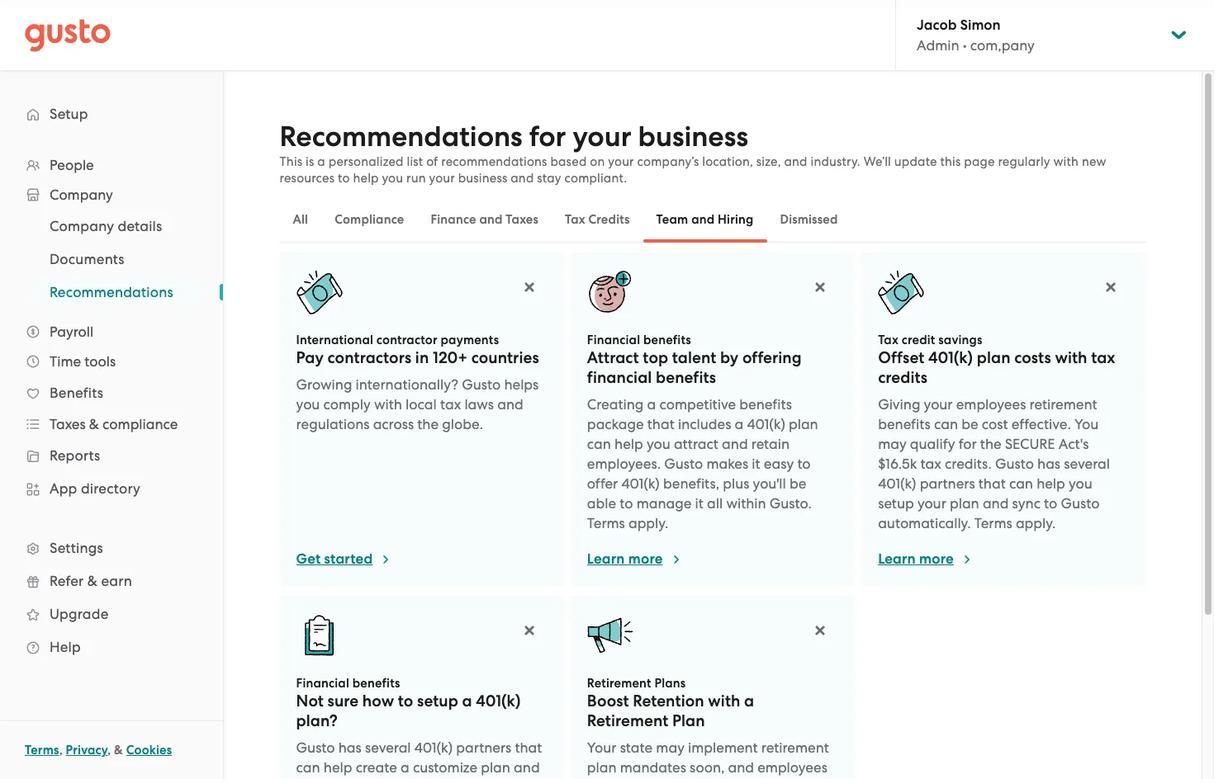 Task type: vqa. For each thing, say whether or not it's contained in the screenshot.
top Zoom
no



Task type: locate. For each thing, give the bounding box(es) containing it.
2 more from the left
[[920, 551, 954, 568]]

can up sync
[[1009, 476, 1033, 492]]

1 vertical spatial retirement
[[762, 740, 829, 757]]

be
[[962, 416, 979, 433], [790, 476, 807, 492]]

the inside growing internationally? gusto helps you comply with local tax laws and regulations across the globe.
[[417, 416, 439, 433]]

401(k) inside financial benefits not sure how to setup a 401(k) plan?
[[476, 692, 521, 711]]

0 vertical spatial recommendations
[[280, 120, 523, 154]]

terms inside giving your employees retirement benefits can be cost effective. you may qualify for the secure act's $16.5k tax credits. gusto has several 401(k) partners that can help you setup your plan and sync to gusto automatically. terms apply.
[[975, 515, 1013, 532]]

can down package
[[587, 436, 611, 453]]

terms
[[587, 515, 625, 532], [975, 515, 1013, 532], [25, 743, 59, 758]]

cost
[[982, 416, 1008, 433]]

tax for local
[[440, 397, 461, 413]]

list
[[0, 150, 223, 664], [0, 210, 223, 309]]

2 learn from the left
[[878, 551, 916, 568]]

1 horizontal spatial apply.
[[1016, 515, 1056, 532]]

upgrade
[[50, 606, 109, 623]]

2 retirement from the top
[[587, 712, 669, 731]]

location,
[[702, 154, 753, 169]]

top
[[643, 349, 668, 368]]

1 horizontal spatial learn more link
[[878, 550, 974, 570]]

1 vertical spatial company
[[50, 218, 114, 235]]

1 horizontal spatial may
[[878, 436, 907, 453]]

benefits down talent
[[656, 368, 716, 387]]

0 horizontal spatial has
[[338, 740, 362, 757]]

financial inside 'financial benefits attract top talent by offering financial benefits'
[[587, 333, 640, 348]]

2 horizontal spatial tax
[[1091, 349, 1116, 368]]

help
[[353, 171, 379, 186], [615, 436, 643, 453], [1037, 476, 1065, 492], [324, 760, 352, 777]]

contractor
[[377, 333, 438, 348]]

a
[[317, 154, 325, 169], [647, 397, 656, 413], [735, 416, 744, 433], [462, 692, 472, 711], [744, 692, 754, 711], [401, 760, 410, 777]]

apply. inside giving your employees retirement benefits can be cost effective. you may qualify for the secure act's $16.5k tax credits. gusto has several 401(k) partners that can help you setup your plan and sync to gusto automatically. terms apply.
[[1016, 515, 1056, 532]]

with
[[1054, 154, 1079, 169], [1055, 349, 1088, 368], [374, 397, 402, 413], [708, 692, 741, 711]]

0 vertical spatial retirement
[[1030, 397, 1097, 413]]

and down 'implement'
[[728, 760, 754, 777]]

1 vertical spatial setup
[[417, 692, 458, 711]]

partners down credits.
[[920, 476, 975, 492]]

1 vertical spatial partners
[[456, 740, 512, 757]]

across
[[373, 416, 414, 433]]

jacob simon admin • com,pany
[[917, 17, 1035, 54]]

1 vertical spatial for
[[959, 436, 977, 453]]

1 vertical spatial retirement
[[587, 712, 669, 731]]

learn more link for attract top talent by offering financial benefits
[[587, 550, 683, 570]]

the down local at the bottom of page
[[417, 416, 439, 433]]

plan inside giving your employees retirement benefits can be cost effective. you may qualify for the secure act's $16.5k tax credits. gusto has several 401(k) partners that can help you setup your plan and sync to gusto automatically. terms apply.
[[950, 496, 980, 512]]

hiring
[[718, 212, 754, 227]]

taxes down stay
[[506, 212, 539, 227]]

recommendations up list
[[280, 120, 523, 154]]

benefits down giving
[[878, 416, 931, 433]]

includes
[[678, 416, 731, 433]]

more down automatically.
[[920, 551, 954, 568]]

learn down able
[[587, 551, 625, 568]]

has up create
[[338, 740, 362, 757]]

gusto down plan?
[[296, 740, 335, 757]]

refer
[[50, 573, 84, 590]]

dismissed button
[[767, 200, 851, 240]]

0 vertical spatial company
[[50, 187, 113, 203]]

1 horizontal spatial setup
[[878, 496, 914, 512]]

business
[[638, 120, 748, 154], [458, 171, 508, 186]]

partners inside gusto has several 401(k) partners that can help create a customize plan an
[[456, 740, 512, 757]]

1 vertical spatial be
[[790, 476, 807, 492]]

1 vertical spatial recommendations
[[50, 284, 173, 301]]

more
[[629, 551, 663, 568], [920, 551, 954, 568]]

learn
[[587, 551, 625, 568], [878, 551, 916, 568]]

retirement up effective.
[[1030, 397, 1097, 413]]

partners up the customize
[[456, 740, 512, 757]]

business down recommendations
[[458, 171, 508, 186]]

apply. down sync
[[1016, 515, 1056, 532]]

,
[[59, 743, 63, 758], [108, 743, 111, 758]]

1 horizontal spatial taxes
[[506, 212, 539, 227]]

com,pany
[[971, 37, 1035, 54]]

1 vertical spatial several
[[365, 740, 411, 757]]

0 vertical spatial for
[[529, 120, 566, 154]]

retirement up "boost"
[[587, 677, 652, 691]]

tax inside tax credit savings offset 401(k) plan costs with tax credits
[[878, 333, 899, 348]]

the inside giving your employees retirement benefits can be cost effective. you may qualify for the secure act's $16.5k tax credits. gusto has several 401(k) partners that can help you setup your plan and sync to gusto automatically. terms apply.
[[980, 436, 1002, 453]]

0 vertical spatial tax
[[565, 212, 586, 227]]

business up company's
[[638, 120, 748, 154]]

tax for tax credit savings offset 401(k) plan costs with tax credits
[[878, 333, 899, 348]]

the down cost
[[980, 436, 1002, 453]]

0 horizontal spatial learn
[[587, 551, 625, 568]]

to right sync
[[1044, 496, 1058, 512]]

2 learn more link from the left
[[878, 550, 974, 570]]

0 vertical spatial taxes
[[506, 212, 539, 227]]

1 learn more link from the left
[[587, 550, 683, 570]]

for inside recommendations for your business this is a personalized list of recommendations based on your company's location, size, and industry. we'll update this page regularly with new resources to help you run your business and stay compliant.
[[529, 120, 566, 154]]

help down personalized
[[353, 171, 379, 186]]

0 horizontal spatial partners
[[456, 740, 512, 757]]

update
[[895, 154, 937, 169]]

your up automatically.
[[918, 496, 947, 512]]

1 vertical spatial business
[[458, 171, 508, 186]]

benefits inside the creating a competitive benefits package that includes a 401(k) plan can help you attract and retain employees. gusto makes it easy to offer 401(k) benefits, plus you'll be able to manage it all within gusto. terms apply.
[[740, 397, 792, 413]]

privacy link
[[66, 743, 108, 758]]

tax up globe.
[[440, 397, 461, 413]]

recommendations inside recommendations link
[[50, 284, 173, 301]]

finance and taxes button
[[418, 200, 552, 240]]

you
[[382, 171, 403, 186], [296, 397, 320, 413], [647, 436, 671, 453], [1069, 476, 1093, 492]]

terms down sync
[[975, 515, 1013, 532]]

you down act's at the right bottom of page
[[1069, 476, 1093, 492]]

1 horizontal spatial for
[[959, 436, 977, 453]]

gusto navigation element
[[0, 71, 223, 691]]

settings
[[50, 540, 103, 557]]

documents
[[50, 251, 125, 268]]

1 horizontal spatial that
[[647, 416, 675, 433]]

you inside growing internationally? gusto helps you comply with local tax laws and regulations across the globe.
[[296, 397, 320, 413]]

company down people
[[50, 187, 113, 203]]

0 horizontal spatial ,
[[59, 743, 63, 758]]

plan right the customize
[[481, 760, 510, 777]]

2 apply. from the left
[[1016, 515, 1056, 532]]

& left earn
[[87, 573, 98, 590]]

1 learn more from the left
[[587, 551, 663, 568]]

0 vertical spatial financial
[[587, 333, 640, 348]]

get
[[296, 551, 321, 568]]

financial for attract
[[587, 333, 640, 348]]

0 vertical spatial the
[[417, 416, 439, 433]]

recommendations down documents link at the left of the page
[[50, 284, 173, 301]]

company inside 'company details' link
[[50, 218, 114, 235]]

offering
[[743, 349, 802, 368]]

and inside growing internationally? gusto helps you comply with local tax laws and regulations across the globe.
[[497, 397, 524, 413]]

1 horizontal spatial tax
[[878, 333, 899, 348]]

1 horizontal spatial has
[[1038, 456, 1061, 473]]

contractors
[[328, 349, 412, 368]]

and inside giving your employees retirement benefits can be cost effective. you may qualify for the secure act's $16.5k tax credits. gusto has several 401(k) partners that can help you setup your plan and sync to gusto automatically. terms apply.
[[983, 496, 1009, 512]]

2 horizontal spatial terms
[[975, 515, 1013, 532]]

0 vertical spatial several
[[1064, 456, 1110, 473]]

tax inside growing internationally? gusto helps you comply with local tax laws and regulations across the globe.
[[440, 397, 461, 413]]

tax inside tax credit savings offset 401(k) plan costs with tax credits
[[1091, 349, 1116, 368]]

setup inside giving your employees retirement benefits can be cost effective. you may qualify for the secure act's $16.5k tax credits. gusto has several 401(k) partners that can help you setup your plan and sync to gusto automatically. terms apply.
[[878, 496, 914, 512]]

0 vertical spatial be
[[962, 416, 979, 433]]

can up qualify
[[934, 416, 958, 433]]

1 horizontal spatial learn
[[878, 551, 916, 568]]

be left cost
[[962, 416, 979, 433]]

that for benefits
[[647, 416, 675, 433]]

company
[[50, 187, 113, 203], [50, 218, 114, 235]]

1 horizontal spatial more
[[920, 551, 954, 568]]

1 horizontal spatial the
[[980, 436, 1002, 453]]

plan down your
[[587, 760, 617, 777]]

1 horizontal spatial tax
[[921, 456, 942, 473]]

2 vertical spatial &
[[114, 743, 123, 758]]

that inside gusto has several 401(k) partners that can help create a customize plan an
[[515, 740, 542, 757]]

0 vertical spatial retirement
[[587, 677, 652, 691]]

retirement down "boost"
[[587, 712, 669, 731]]

1 horizontal spatial terms
[[587, 515, 625, 532]]

more for attract top talent by offering financial benefits
[[629, 551, 663, 568]]

gusto inside the creating a competitive benefits package that includes a 401(k) plan can help you attract and retain employees. gusto makes it easy to offer 401(k) benefits, plus you'll be able to manage it all within gusto. terms apply.
[[664, 456, 703, 473]]

gusto up benefits,
[[664, 456, 703, 473]]

that up 'attract'
[[647, 416, 675, 433]]

started
[[324, 551, 373, 568]]

1 vertical spatial the
[[980, 436, 1002, 453]]

be inside the creating a competitive benefits package that includes a 401(k) plan can help you attract and retain employees. gusto makes it easy to offer 401(k) benefits, plus you'll be able to manage it all within gusto. terms apply.
[[790, 476, 807, 492]]

jacob
[[917, 17, 957, 34]]

it left all
[[695, 496, 704, 512]]

list
[[407, 154, 423, 169]]

1 vertical spatial it
[[695, 496, 704, 512]]

0 horizontal spatial may
[[656, 740, 685, 757]]

taxes up the reports
[[50, 416, 86, 433]]

1 horizontal spatial learn more
[[878, 551, 954, 568]]

help inside gusto has several 401(k) partners that can help create a customize plan an
[[324, 760, 352, 777]]

1 vertical spatial tax
[[878, 333, 899, 348]]

1 apply. from the left
[[629, 515, 669, 532]]

credits.
[[945, 456, 992, 473]]

easy
[[764, 456, 794, 473]]

0 horizontal spatial more
[[629, 551, 663, 568]]

retirement inside giving your employees retirement benefits can be cost effective. you may qualify for the secure act's $16.5k tax credits. gusto has several 401(k) partners that can help you setup your plan and sync to gusto automatically. terms apply.
[[1030, 397, 1097, 413]]

and inside the creating a competitive benefits package that includes a 401(k) plan can help you attract and retain employees. gusto makes it easy to offer 401(k) benefits, plus you'll be able to manage it all within gusto. terms apply.
[[722, 436, 748, 453]]

0 horizontal spatial the
[[417, 416, 439, 433]]

learn more down able
[[587, 551, 663, 568]]

several inside giving your employees retirement benefits can be cost effective. you may qualify for the secure act's $16.5k tax credits. gusto has several 401(k) partners that can help you setup your plan and sync to gusto automatically. terms apply.
[[1064, 456, 1110, 473]]

we'll
[[864, 154, 891, 169]]

gusto inside growing internationally? gusto helps you comply with local tax laws and regulations across the globe.
[[462, 377, 501, 393]]

may
[[878, 436, 907, 453], [656, 740, 685, 757]]

may up the $16.5k
[[878, 436, 907, 453]]

create
[[356, 760, 397, 777]]

with right costs
[[1055, 349, 1088, 368]]

financial up attract
[[587, 333, 640, 348]]

qualify
[[910, 436, 955, 453]]

0 horizontal spatial retirement
[[762, 740, 829, 757]]

company inside "company" dropdown button
[[50, 187, 113, 203]]

plan up retain
[[789, 416, 818, 433]]

and up makes
[[722, 436, 748, 453]]

with left 'new'
[[1054, 154, 1079, 169]]

0 horizontal spatial learn more
[[587, 551, 663, 568]]

savings
[[939, 333, 983, 348]]

that down credits.
[[979, 476, 1006, 492]]

that inside the creating a competitive benefits package that includes a 401(k) plan can help you attract and retain employees. gusto makes it easy to offer 401(k) benefits, plus you'll be able to manage it all within gusto. terms apply.
[[647, 416, 675, 433]]

2 company from the top
[[50, 218, 114, 235]]

0 vertical spatial has
[[1038, 456, 1061, 473]]

for up based
[[529, 120, 566, 154]]

0 vertical spatial &
[[89, 416, 99, 433]]

several up create
[[365, 740, 411, 757]]

2 , from the left
[[108, 743, 111, 758]]

can inside the creating a competitive benefits package that includes a 401(k) plan can help you attract and retain employees. gusto makes it easy to offer 401(k) benefits, plus you'll be able to manage it all within gusto. terms apply.
[[587, 436, 611, 453]]

1 vertical spatial financial
[[296, 677, 349, 691]]

0 horizontal spatial tax
[[565, 212, 586, 227]]

it
[[752, 456, 761, 473], [695, 496, 704, 512]]

you down growing
[[296, 397, 320, 413]]

of
[[426, 154, 438, 169]]

help up employees.
[[615, 436, 643, 453]]

you inside the creating a competitive benefits package that includes a 401(k) plan can help you attract and retain employees. gusto makes it easy to offer 401(k) benefits, plus you'll be able to manage it all within gusto. terms apply.
[[647, 436, 671, 453]]

benefits up how
[[353, 677, 400, 691]]

retirement inside 'your state may implement retirement plan mandates soon, and employee'
[[762, 740, 829, 757]]

& left the "cookies" button
[[114, 743, 123, 758]]

setup right how
[[417, 692, 458, 711]]

& down benefits link
[[89, 416, 99, 433]]

tax left credits
[[565, 212, 586, 227]]

1 more from the left
[[629, 551, 663, 568]]

financial inside financial benefits not sure how to setup a 401(k) plan?
[[296, 677, 349, 691]]

help inside giving your employees retirement benefits can be cost effective. you may qualify for the secure act's $16.5k tax credits. gusto has several 401(k) partners that can help you setup your plan and sync to gusto automatically. terms apply.
[[1037, 476, 1065, 492]]

and
[[784, 154, 808, 169], [511, 171, 534, 186], [480, 212, 503, 227], [692, 212, 715, 227], [497, 397, 524, 413], [722, 436, 748, 453], [983, 496, 1009, 512], [728, 760, 754, 777]]

0 vertical spatial setup
[[878, 496, 914, 512]]

tax inside giving your employees retirement benefits can be cost effective. you may qualify for the secure act's $16.5k tax credits. gusto has several 401(k) partners that can help you setup your plan and sync to gusto automatically. terms apply.
[[921, 456, 942, 473]]

to right easy
[[798, 456, 811, 473]]

it left easy
[[752, 456, 761, 473]]

recommendations for your business this is a personalized list of recommendations based on your company's location, size, and industry. we'll update this page regularly with new resources to help you run your business and stay compliant.
[[280, 120, 1107, 186]]

this
[[280, 154, 303, 169]]

boost
[[587, 692, 629, 711]]

terms link
[[25, 743, 59, 758]]

a inside financial benefits not sure how to setup a 401(k) plan?
[[462, 692, 472, 711]]

0 vertical spatial that
[[647, 416, 675, 433]]

, left privacy link
[[59, 743, 63, 758]]

documents link
[[30, 245, 207, 274]]

your right on
[[608, 154, 634, 169]]

several
[[1064, 456, 1110, 473], [365, 740, 411, 757]]

people
[[50, 157, 94, 173]]

0 horizontal spatial several
[[365, 740, 411, 757]]

1 vertical spatial has
[[338, 740, 362, 757]]

1 horizontal spatial it
[[752, 456, 761, 473]]

help inside the creating a competitive benefits package that includes a 401(k) plan can help you attract and retain employees. gusto makes it easy to offer 401(k) benefits, plus you'll be able to manage it all within gusto. terms apply.
[[615, 436, 643, 453]]

1 horizontal spatial partners
[[920, 476, 975, 492]]

learn more down automatically.
[[878, 551, 954, 568]]

can
[[934, 416, 958, 433], [587, 436, 611, 453], [1009, 476, 1033, 492], [296, 760, 320, 777]]

terms inside the creating a competitive benefits package that includes a 401(k) plan can help you attract and retain employees. gusto makes it easy to offer 401(k) benefits, plus you'll be able to manage it all within gusto. terms apply.
[[587, 515, 625, 532]]

you left 'attract'
[[647, 436, 671, 453]]

list containing company details
[[0, 210, 223, 309]]

may inside 'your state may implement retirement plan mandates soon, and employee'
[[656, 740, 685, 757]]

has down secure
[[1038, 456, 1061, 473]]

company's
[[637, 154, 699, 169]]

cookies
[[126, 743, 172, 758]]

0 vertical spatial may
[[878, 436, 907, 453]]

tax inside "button"
[[565, 212, 586, 227]]

package
[[587, 416, 644, 433]]

more for offset 401(k) plan costs with tax credits
[[920, 551, 954, 568]]

1 vertical spatial &
[[87, 573, 98, 590]]

benefits
[[50, 385, 103, 401]]

recommendations for recommendations
[[50, 284, 173, 301]]

to down personalized
[[338, 171, 350, 186]]

0 horizontal spatial that
[[515, 740, 542, 757]]

2 learn more from the left
[[878, 551, 954, 568]]

1 company from the top
[[50, 187, 113, 203]]

taxes inside dropdown button
[[50, 416, 86, 433]]

a up 'implement'
[[744, 692, 754, 711]]

gusto
[[462, 377, 501, 393], [664, 456, 703, 473], [995, 456, 1034, 473], [1061, 496, 1100, 512], [296, 740, 335, 757]]

tax down qualify
[[921, 456, 942, 473]]

taxes
[[506, 212, 539, 227], [50, 416, 86, 433]]

1 list from the top
[[0, 150, 223, 664]]

and down the helps
[[497, 397, 524, 413]]

recommendations for recommendations for your business this is a personalized list of recommendations based on your company's location, size, and industry. we'll update this page regularly with new resources to help you run your business and stay compliant.
[[280, 120, 523, 154]]

1 horizontal spatial retirement
[[1030, 397, 1097, 413]]

0 horizontal spatial apply.
[[629, 515, 669, 532]]

&
[[89, 416, 99, 433], [87, 573, 98, 590], [114, 743, 123, 758]]

compliance
[[335, 212, 404, 227]]

financial up the not at the left bottom of page
[[296, 677, 349, 691]]

all
[[293, 212, 308, 227]]

retirement right 'implement'
[[762, 740, 829, 757]]

that left your
[[515, 740, 542, 757]]

0 horizontal spatial learn more link
[[587, 550, 683, 570]]

financial for not
[[296, 677, 349, 691]]

company for company
[[50, 187, 113, 203]]

sure
[[328, 692, 359, 711]]

0 horizontal spatial for
[[529, 120, 566, 154]]

2 list from the top
[[0, 210, 223, 309]]

you left the run
[[382, 171, 403, 186]]

1 horizontal spatial ,
[[108, 743, 111, 758]]

1 vertical spatial tax
[[440, 397, 461, 413]]

with inside growing internationally? gusto helps you comply with local tax laws and regulations across the globe.
[[374, 397, 402, 413]]

, left the "cookies" button
[[108, 743, 111, 758]]

$16.5k
[[878, 456, 917, 473]]

terms left privacy link
[[25, 743, 59, 758]]

setup up automatically.
[[878, 496, 914, 512]]

learn more link down automatically.
[[878, 550, 974, 570]]

with up across at bottom
[[374, 397, 402, 413]]

for up credits.
[[959, 436, 977, 453]]

several down act's at the right bottom of page
[[1064, 456, 1110, 473]]

tax up offset on the right of page
[[878, 333, 899, 348]]

has
[[1038, 456, 1061, 473], [338, 740, 362, 757]]

0 horizontal spatial tax
[[440, 397, 461, 413]]

2 horizontal spatial that
[[979, 476, 1006, 492]]

a up the customize
[[462, 692, 472, 711]]

retention
[[633, 692, 704, 711]]

0 vertical spatial tax
[[1091, 349, 1116, 368]]

1 vertical spatial taxes
[[50, 416, 86, 433]]

a right create
[[401, 760, 410, 777]]

2 vertical spatial that
[[515, 740, 542, 757]]

and right team
[[692, 212, 715, 227]]

1 horizontal spatial recommendations
[[280, 120, 523, 154]]

1 horizontal spatial business
[[638, 120, 748, 154]]

1 horizontal spatial financial
[[587, 333, 640, 348]]

0 horizontal spatial taxes
[[50, 416, 86, 433]]

to inside financial benefits not sure how to setup a 401(k) plan?
[[398, 692, 413, 711]]

0 horizontal spatial financial
[[296, 677, 349, 691]]

partners inside giving your employees retirement benefits can be cost effective. you may qualify for the secure act's $16.5k tax credits. gusto has several 401(k) partners that can help you setup your plan and sync to gusto automatically. terms apply.
[[920, 476, 975, 492]]

tax
[[565, 212, 586, 227], [878, 333, 899, 348]]

0 horizontal spatial it
[[695, 496, 704, 512]]

may up mandates
[[656, 740, 685, 757]]

can down plan?
[[296, 760, 320, 777]]

0 horizontal spatial recommendations
[[50, 284, 173, 301]]

that for 401(k)
[[515, 740, 542, 757]]

a right creating
[[647, 397, 656, 413]]

company up "documents"
[[50, 218, 114, 235]]

1 horizontal spatial be
[[962, 416, 979, 433]]

learn for offset 401(k) plan costs with tax credits
[[878, 551, 916, 568]]

home image
[[25, 19, 111, 52]]

gusto up laws
[[462, 377, 501, 393]]

2 vertical spatial tax
[[921, 456, 942, 473]]

to right how
[[398, 692, 413, 711]]

taxes & compliance
[[50, 416, 178, 433]]

401(k) inside giving your employees retirement benefits can be cost effective. you may qualify for the secure act's $16.5k tax credits. gusto has several 401(k) partners that can help you setup your plan and sync to gusto automatically. terms apply.
[[878, 476, 917, 492]]

0 horizontal spatial setup
[[417, 692, 458, 711]]

help left create
[[324, 760, 352, 777]]

partners
[[920, 476, 975, 492], [456, 740, 512, 757]]

how
[[363, 692, 394, 711]]

your
[[587, 740, 617, 757]]

and right finance
[[480, 212, 503, 227]]

1 retirement from the top
[[587, 677, 652, 691]]

& inside dropdown button
[[89, 416, 99, 433]]

growing
[[296, 377, 352, 393]]

1 vertical spatial may
[[656, 740, 685, 757]]

0 vertical spatial partners
[[920, 476, 975, 492]]

local
[[406, 397, 437, 413]]

recommendations inside recommendations for your business this is a personalized list of recommendations based on your company's location, size, and industry. we'll update this page regularly with new resources to help you run your business and stay compliant.
[[280, 120, 523, 154]]

0 horizontal spatial be
[[790, 476, 807, 492]]

tax for tax credits
[[565, 212, 586, 227]]

a right is
[[317, 154, 325, 169]]

benefits up retain
[[740, 397, 792, 413]]

1 vertical spatial that
[[979, 476, 1006, 492]]

app directory link
[[17, 474, 207, 504]]

1 horizontal spatial several
[[1064, 456, 1110, 473]]

credits
[[589, 212, 630, 227]]

to
[[338, 171, 350, 186], [798, 456, 811, 473], [620, 496, 633, 512], [1044, 496, 1058, 512], [398, 692, 413, 711]]

you inside recommendations for your business this is a personalized list of recommendations based on your company's location, size, and industry. we'll update this page regularly with new resources to help you run your business and stay compliant.
[[382, 171, 403, 186]]

plan down savings
[[977, 349, 1011, 368]]

1 learn from the left
[[587, 551, 625, 568]]



Task type: describe. For each thing, give the bounding box(es) containing it.
benefits link
[[17, 378, 207, 408]]

directory
[[81, 481, 140, 497]]

setup inside financial benefits not sure how to setup a 401(k) plan?
[[417, 692, 458, 711]]

the for plan
[[980, 436, 1002, 453]]

get started
[[296, 551, 373, 568]]

helps
[[504, 377, 539, 393]]

help inside recommendations for your business this is a personalized list of recommendations based on your company's location, size, and industry. we'll update this page regularly with new resources to help you run your business and stay compliant.
[[353, 171, 379, 186]]

recommendations link
[[30, 278, 207, 307]]

effective.
[[1012, 416, 1071, 433]]

taxes inside 'button'
[[506, 212, 539, 227]]

state
[[620, 740, 653, 757]]

refer & earn link
[[17, 567, 207, 596]]

team and hiring button
[[643, 200, 767, 240]]

benefits inside financial benefits not sure how to setup a 401(k) plan?
[[353, 677, 400, 691]]

your right giving
[[924, 397, 953, 413]]

compliance
[[103, 416, 178, 433]]

page
[[964, 154, 995, 169]]

reports link
[[17, 441, 207, 471]]

help link
[[17, 633, 207, 663]]

401(k) inside gusto has several 401(k) partners that can help create a customize plan an
[[414, 740, 453, 757]]

that inside giving your employees retirement benefits can be cost effective. you may qualify for the secure act's $16.5k tax credits. gusto has several 401(k) partners that can help you setup your plan and sync to gusto automatically. terms apply.
[[979, 476, 1006, 492]]

personalized
[[329, 154, 404, 169]]

setup
[[50, 106, 88, 122]]

get started link
[[296, 550, 393, 570]]

makes
[[707, 456, 749, 473]]

plan
[[672, 712, 705, 731]]

competitive
[[660, 397, 736, 413]]

time tools
[[50, 354, 116, 370]]

gusto down secure
[[995, 456, 1034, 473]]

company button
[[17, 180, 207, 210]]

payroll
[[50, 324, 94, 340]]

several inside gusto has several 401(k) partners that can help create a customize plan an
[[365, 740, 411, 757]]

plan inside gusto has several 401(k) partners that can help create a customize plan an
[[481, 760, 510, 777]]

credit
[[902, 333, 936, 348]]

company for company details
[[50, 218, 114, 235]]

your state may implement retirement plan mandates soon, and employee
[[587, 740, 837, 780]]

international contractor payments pay contractors in 120+ countries
[[296, 333, 539, 368]]

a right includes
[[735, 416, 744, 433]]

plan inside tax credit savings offset 401(k) plan costs with tax credits
[[977, 349, 1011, 368]]

industry.
[[811, 154, 861, 169]]

giving your employees retirement benefits can be cost effective. you may qualify for the secure act's $16.5k tax credits. gusto has several 401(k) partners that can help you setup your plan and sync to gusto automatically. terms apply.
[[878, 397, 1110, 532]]

not
[[296, 692, 324, 711]]

attract
[[587, 349, 639, 368]]

company details link
[[30, 211, 207, 241]]

and inside button
[[692, 212, 715, 227]]

tools
[[84, 354, 116, 370]]

is
[[306, 154, 314, 169]]

by
[[720, 349, 739, 368]]

new
[[1082, 154, 1107, 169]]

creating
[[587, 397, 644, 413]]

admin
[[917, 37, 960, 54]]

reports
[[50, 448, 100, 464]]

your down of
[[429, 171, 455, 186]]

be inside giving your employees retirement benefits can be cost effective. you may qualify for the secure act's $16.5k tax credits. gusto has several 401(k) partners that can help you setup your plan and sync to gusto automatically. terms apply.
[[962, 416, 979, 433]]

details
[[118, 218, 162, 235]]

stay
[[537, 171, 562, 186]]

app
[[50, 481, 77, 497]]

learn for attract top talent by offering financial benefits
[[587, 551, 625, 568]]

tax for with
[[1091, 349, 1116, 368]]

people button
[[17, 150, 207, 180]]

with inside retirement plans boost retention with a retirement plan
[[708, 692, 741, 711]]

has inside giving your employees retirement benefits can be cost effective. you may qualify for the secure act's $16.5k tax credits. gusto has several 401(k) partners that can help you setup your plan and sync to gusto automatically. terms apply.
[[1038, 456, 1061, 473]]

gusto right sync
[[1061, 496, 1100, 512]]

finance
[[431, 212, 476, 227]]

plan inside 'your state may implement retirement plan mandates soon, and employee'
[[587, 760, 617, 777]]

privacy
[[66, 743, 108, 758]]

to right able
[[620, 496, 633, 512]]

has inside gusto has several 401(k) partners that can help create a customize plan an
[[338, 740, 362, 757]]

you
[[1075, 416, 1099, 433]]

recommendations
[[441, 154, 547, 169]]

cookies button
[[126, 741, 172, 761]]

a inside retirement plans boost retention with a retirement plan
[[744, 692, 754, 711]]

& for earn
[[87, 573, 98, 590]]

laws
[[465, 397, 494, 413]]

learn more for offset 401(k) plan costs with tax credits
[[878, 551, 954, 568]]

1 , from the left
[[59, 743, 63, 758]]

soon,
[[690, 760, 725, 777]]

on
[[590, 154, 605, 169]]

you inside giving your employees retirement benefits can be cost effective. you may qualify for the secure act's $16.5k tax credits. gusto has several 401(k) partners that can help you setup your plan and sync to gusto automatically. terms apply.
[[1069, 476, 1093, 492]]

to inside giving your employees retirement benefits can be cost effective. you may qualify for the secure act's $16.5k tax credits. gusto has several 401(k) partners that can help you setup your plan and sync to gusto automatically. terms apply.
[[1044, 496, 1058, 512]]

0 vertical spatial it
[[752, 456, 761, 473]]

0 vertical spatial business
[[638, 120, 748, 154]]

simon
[[960, 17, 1001, 34]]

benefits up top at the right top
[[644, 333, 691, 348]]

setup link
[[17, 99, 207, 129]]

0 horizontal spatial terms
[[25, 743, 59, 758]]

run
[[407, 171, 426, 186]]

time tools button
[[17, 347, 207, 377]]

compliant.
[[565, 171, 627, 186]]

can inside gusto has several 401(k) partners that can help create a customize plan an
[[296, 760, 320, 777]]

gusto has several 401(k) partners that can help create a customize plan an
[[296, 740, 542, 780]]

plan inside the creating a competitive benefits package that includes a 401(k) plan can help you attract and retain employees. gusto makes it easy to offer 401(k) benefits, plus you'll be able to manage it all within gusto. terms apply.
[[789, 416, 818, 433]]

a inside recommendations for your business this is a personalized list of recommendations based on your company's location, size, and industry. we'll update this page regularly with new resources to help you run your business and stay compliant.
[[317, 154, 325, 169]]

pay
[[296, 349, 324, 368]]

recommendation categories for your business tab list
[[280, 197, 1146, 243]]

to inside recommendations for your business this is a personalized list of recommendations based on your company's location, size, and industry. we'll update this page regularly with new resources to help you run your business and stay compliant.
[[338, 171, 350, 186]]

gusto inside gusto has several 401(k) partners that can help create a customize plan an
[[296, 740, 335, 757]]

0 horizontal spatial business
[[458, 171, 508, 186]]

with inside recommendations for your business this is a personalized list of recommendations based on your company's location, size, and industry. we'll update this page regularly with new resources to help you run your business and stay compliant.
[[1054, 154, 1079, 169]]

refer & earn
[[50, 573, 132, 590]]

with inside tax credit savings offset 401(k) plan costs with tax credits
[[1055, 349, 1088, 368]]

and inside 'your state may implement retirement plan mandates soon, and employee'
[[728, 760, 754, 777]]

401(k) inside tax credit savings offset 401(k) plan costs with tax credits
[[929, 349, 973, 368]]

help
[[50, 639, 81, 656]]

secure
[[1005, 436, 1055, 453]]

benefits inside giving your employees retirement benefits can be cost effective. you may qualify for the secure act's $16.5k tax credits. gusto has several 401(k) partners that can help you setup your plan and sync to gusto automatically. terms apply.
[[878, 416, 931, 433]]

costs
[[1015, 349, 1051, 368]]

and right size,
[[784, 154, 808, 169]]

& for compliance
[[89, 416, 99, 433]]

learn more for attract top talent by offering financial benefits
[[587, 551, 663, 568]]

creating a competitive benefits package that includes a 401(k) plan can help you attract and retain employees. gusto makes it easy to offer 401(k) benefits, plus you'll be able to manage it all within gusto. terms apply.
[[587, 397, 818, 532]]

learn more link for offset 401(k) plan costs with tax credits
[[878, 550, 974, 570]]

compliance button
[[321, 200, 418, 240]]

list containing people
[[0, 150, 223, 664]]

attract
[[674, 436, 719, 453]]

a inside gusto has several 401(k) partners that can help create a customize plan an
[[401, 760, 410, 777]]

growing internationally? gusto helps you comply with local tax laws and regulations across the globe.
[[296, 377, 539, 433]]

may inside giving your employees retirement benefits can be cost effective. you may qualify for the secure act's $16.5k tax credits. gusto has several 401(k) partners that can help you setup your plan and sync to gusto automatically. terms apply.
[[878, 436, 907, 453]]

the for in
[[417, 416, 439, 433]]

in
[[415, 349, 429, 368]]

financial benefits attract top talent by offering financial benefits
[[587, 333, 802, 387]]

terms , privacy , & cookies
[[25, 743, 172, 758]]

earn
[[101, 573, 132, 590]]

manage
[[637, 496, 692, 512]]

your up on
[[573, 120, 632, 154]]

settings link
[[17, 534, 207, 563]]

taxes & compliance button
[[17, 410, 207, 439]]

benefits,
[[663, 476, 720, 492]]

internationally?
[[356, 377, 459, 393]]

and left stay
[[511, 171, 534, 186]]

apply. inside the creating a competitive benefits package that includes a 401(k) plan can help you attract and retain employees. gusto makes it easy to offer 401(k) benefits, plus you'll be able to manage it all within gusto. terms apply.
[[629, 515, 669, 532]]

for inside giving your employees retirement benefits can be cost effective. you may qualify for the secure act's $16.5k tax credits. gusto has several 401(k) partners that can help you setup your plan and sync to gusto automatically. terms apply.
[[959, 436, 977, 453]]

regularly
[[998, 154, 1051, 169]]

all button
[[280, 200, 321, 240]]

120+
[[433, 349, 468, 368]]

and inside 'button'
[[480, 212, 503, 227]]



